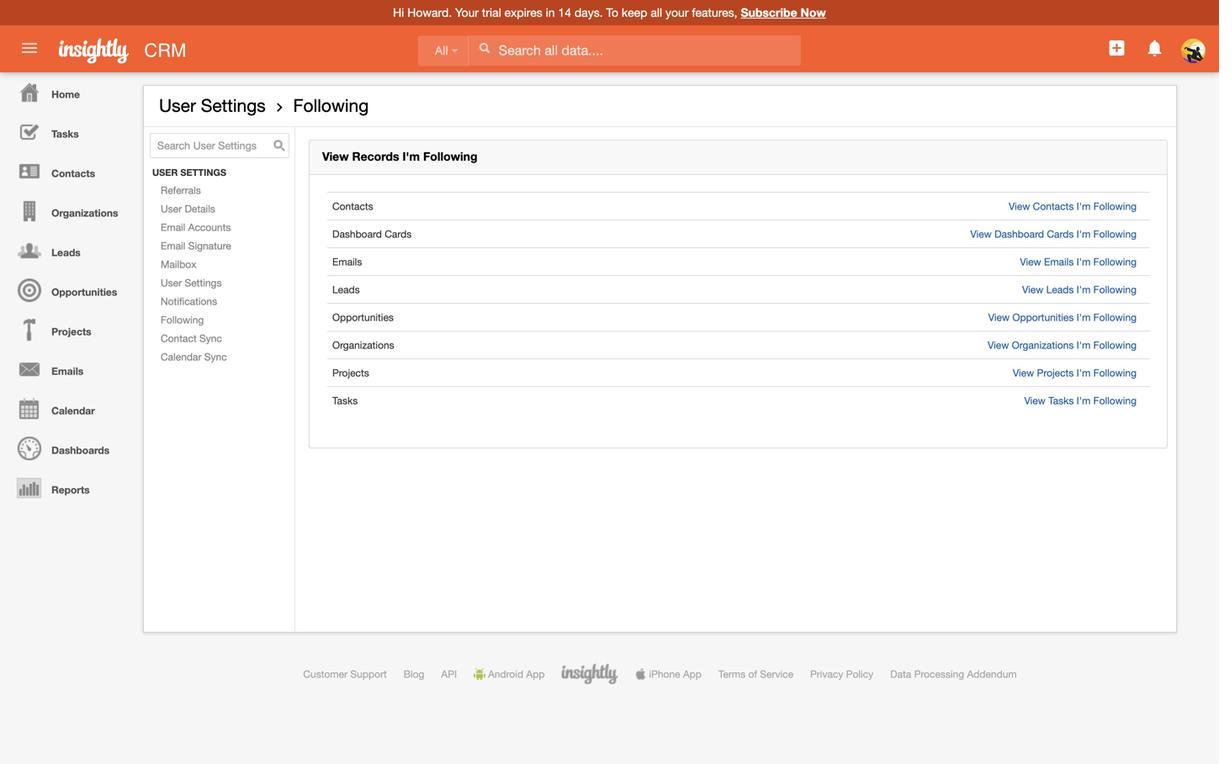 Task type: describe. For each thing, give the bounding box(es) containing it.
following for view records i'm following
[[423, 149, 478, 163]]

dashboards
[[51, 444, 110, 456]]

view for view dashboard cards i'm following
[[971, 228, 992, 240]]

iphone app link
[[635, 668, 702, 680]]

calendar link
[[4, 389, 135, 428]]

following for view emails i'm following
[[1094, 256, 1137, 268]]

i'm for leads
[[1077, 284, 1091, 295]]

hi
[[393, 5, 404, 19]]

1 dashboard from the left
[[332, 228, 382, 240]]

features,
[[692, 5, 738, 19]]

keep
[[622, 5, 647, 19]]

hi howard. your trial expires in 14 days. to keep all your features, subscribe now
[[393, 5, 826, 19]]

trial
[[482, 5, 501, 19]]

to
[[606, 5, 618, 19]]

view for view records i'm following
[[322, 149, 349, 163]]

1 horizontal spatial contacts
[[332, 200, 373, 212]]

view for view organizations i'm following
[[988, 339, 1009, 351]]

2 email from the top
[[161, 240, 185, 252]]

customer
[[303, 668, 348, 680]]

customer support link
[[303, 668, 387, 680]]

0 horizontal spatial emails
[[51, 365, 84, 377]]

view emails i'm following link
[[1020, 256, 1137, 268]]

details
[[185, 203, 215, 215]]

blog link
[[404, 668, 424, 680]]

2 dashboard from the left
[[995, 228, 1044, 240]]

your
[[455, 5, 479, 19]]

2 horizontal spatial leads
[[1046, 284, 1074, 295]]

following up records
[[293, 95, 369, 116]]

email signature link
[[144, 237, 295, 255]]

settings inside user settings referrals user details email accounts email signature mailbox user settings notifications following contact sync calendar sync
[[185, 277, 222, 289]]

notifications image
[[1145, 38, 1165, 58]]

view opportunities i'm following link
[[989, 311, 1137, 323]]

subscribe now link
[[741, 5, 826, 19]]

0 vertical spatial user settings link
[[159, 95, 266, 116]]

organizations link
[[4, 191, 135, 231]]

view dashboard cards i'm following
[[971, 228, 1137, 240]]

2 horizontal spatial emails
[[1044, 256, 1074, 268]]

1 vertical spatial sync
[[204, 351, 227, 363]]

addendum
[[967, 668, 1017, 680]]

terms
[[719, 668, 746, 680]]

now
[[801, 5, 826, 19]]

app for android app
[[526, 668, 545, 680]]

tasks inside navigation
[[51, 128, 79, 140]]

all
[[651, 5, 662, 19]]

tasks link
[[4, 112, 135, 151]]

home
[[51, 88, 80, 100]]

contact sync link
[[144, 329, 295, 348]]

following for view projects i'm following
[[1094, 367, 1137, 379]]

records
[[352, 149, 399, 163]]

2 horizontal spatial organizations
[[1012, 339, 1074, 351]]

blog
[[404, 668, 424, 680]]

home link
[[4, 72, 135, 112]]

api link
[[441, 668, 457, 680]]

notifications
[[161, 295, 217, 307]]

iphone
[[649, 668, 680, 680]]

following up view emails i'm following link
[[1094, 228, 1137, 240]]

view projects i'm following
[[1013, 367, 1137, 379]]

view leads i'm following link
[[1022, 284, 1137, 295]]

view leads i'm following
[[1022, 284, 1137, 295]]

android app link
[[474, 668, 545, 680]]

1 horizontal spatial organizations
[[332, 339, 394, 351]]

days.
[[575, 5, 603, 19]]

2 vertical spatial user
[[161, 277, 182, 289]]

i'm for projects
[[1077, 367, 1091, 379]]

policy
[[846, 668, 874, 680]]

i'm for contacts
[[1077, 200, 1091, 212]]

view organizations i'm following link
[[988, 339, 1137, 351]]

emails link
[[4, 349, 135, 389]]

signature
[[188, 240, 231, 252]]

2 cards from the left
[[1047, 228, 1074, 240]]

howard.
[[407, 5, 452, 19]]

i'm for tasks
[[1077, 395, 1091, 406]]

privacy
[[810, 668, 843, 680]]

calendar sync link
[[144, 348, 295, 366]]

2 horizontal spatial tasks
[[1049, 395, 1074, 406]]

reports
[[51, 484, 90, 496]]

service
[[760, 668, 794, 680]]

all
[[435, 44, 448, 57]]

view opportunities i'm following
[[989, 311, 1137, 323]]

view for view tasks i'm following
[[1024, 395, 1046, 406]]

notifications link
[[144, 292, 295, 311]]

1 horizontal spatial opportunities
[[332, 311, 394, 323]]

view contacts i'm following
[[1009, 200, 1137, 212]]

2 horizontal spatial contacts
[[1033, 200, 1074, 212]]

of
[[748, 668, 757, 680]]

2 horizontal spatial opportunities
[[1013, 311, 1074, 323]]

1 vertical spatial following link
[[144, 311, 295, 329]]

1 vertical spatial user settings link
[[144, 274, 295, 292]]

calendar inside calendar link
[[51, 405, 95, 417]]

1 cards from the left
[[385, 228, 412, 240]]

i'm for emails
[[1077, 256, 1091, 268]]

white image
[[479, 42, 490, 54]]

1 email from the top
[[161, 221, 185, 233]]

view records i'm following
[[322, 149, 478, 163]]

referrals link
[[144, 181, 295, 199]]

iphone app
[[649, 668, 702, 680]]

data processing addendum
[[890, 668, 1017, 680]]

dashboards link
[[4, 428, 135, 468]]

expires
[[505, 5, 543, 19]]

referrals
[[161, 184, 201, 196]]

user settings referrals user details email accounts email signature mailbox user settings notifications following contact sync calendar sync
[[152, 167, 231, 363]]

data processing addendum link
[[890, 668, 1017, 680]]

view dashboard cards i'm following link
[[971, 228, 1137, 240]]



Task type: vqa. For each thing, say whether or not it's contained in the screenshot.


Task type: locate. For each thing, give the bounding box(es) containing it.
i'm for opportunities
[[1077, 311, 1091, 323]]

following link up records
[[293, 95, 369, 116]]

1 horizontal spatial tasks
[[332, 395, 358, 406]]

contacts inside navigation
[[51, 167, 95, 179]]

following up view emails i'm following
[[1094, 200, 1137, 212]]

calendar up dashboards link
[[51, 405, 95, 417]]

privacy policy
[[810, 668, 874, 680]]

following for view tasks i'm following
[[1094, 395, 1137, 406]]

0 horizontal spatial organizations
[[51, 207, 118, 219]]

tasks
[[51, 128, 79, 140], [332, 395, 358, 406], [1049, 395, 1074, 406]]

api
[[441, 668, 457, 680]]

0 horizontal spatial projects
[[51, 326, 91, 337]]

2 app from the left
[[683, 668, 702, 680]]

calendar inside user settings referrals user details email accounts email signature mailbox user settings notifications following contact sync calendar sync
[[161, 351, 201, 363]]

user
[[152, 167, 178, 178]]

following up "view projects i'm following"
[[1094, 339, 1137, 351]]

1 horizontal spatial projects
[[332, 367, 369, 379]]

following link down notifications
[[144, 311, 295, 329]]

following
[[293, 95, 369, 116], [423, 149, 478, 163], [1094, 200, 1137, 212], [1094, 228, 1137, 240], [1094, 256, 1137, 268], [1094, 284, 1137, 295], [1094, 311, 1137, 323], [161, 314, 204, 326], [1094, 339, 1137, 351], [1094, 367, 1137, 379], [1094, 395, 1137, 406]]

leads up opportunities link at the left
[[51, 247, 81, 258]]

i'm up the view dashboard cards i'm following link on the right top of page
[[1077, 200, 1091, 212]]

subscribe
[[741, 5, 797, 19]]

i'm down view projects i'm following link
[[1077, 395, 1091, 406]]

support
[[350, 668, 387, 680]]

user settings link
[[159, 95, 266, 116], [144, 274, 295, 292]]

0 vertical spatial sync
[[199, 332, 222, 344]]

view for view leads i'm following
[[1022, 284, 1044, 295]]

dashboard down records
[[332, 228, 382, 240]]

user details link
[[144, 199, 295, 218]]

following for view opportunities i'm following
[[1094, 311, 1137, 323]]

1 vertical spatial email
[[161, 240, 185, 252]]

i'm for organizations
[[1077, 339, 1091, 351]]

email accounts link
[[144, 218, 295, 237]]

following for view organizations i'm following
[[1094, 339, 1137, 351]]

emails
[[332, 256, 362, 268], [1044, 256, 1074, 268], [51, 365, 84, 377]]

opportunities
[[51, 286, 117, 298], [332, 311, 394, 323], [1013, 311, 1074, 323]]

app right android
[[526, 668, 545, 680]]

user settings link up notifications
[[144, 274, 295, 292]]

user settings link up search user settings text field
[[159, 95, 266, 116]]

dashboard cards
[[332, 228, 412, 240]]

leads down dashboard cards at the top of the page
[[332, 284, 360, 295]]

settings up search user settings text field
[[201, 95, 266, 116]]

contact
[[161, 332, 197, 344]]

opportunities inside navigation
[[51, 286, 117, 298]]

dashboard down view contacts i'm following
[[995, 228, 1044, 240]]

following up view tasks i'm following link
[[1094, 367, 1137, 379]]

following inside user settings referrals user details email accounts email signature mailbox user settings notifications following contact sync calendar sync
[[161, 314, 204, 326]]

0 horizontal spatial opportunities
[[51, 286, 117, 298]]

leads up view opportunities i'm following
[[1046, 284, 1074, 295]]

0 horizontal spatial app
[[526, 668, 545, 680]]

view tasks i'm following
[[1024, 395, 1137, 406]]

view emails i'm following
[[1020, 256, 1137, 268]]

i'm up view projects i'm following link
[[1077, 339, 1091, 351]]

i'm up view tasks i'm following link
[[1077, 367, 1091, 379]]

settings
[[201, 95, 266, 116], [185, 277, 222, 289]]

following link
[[293, 95, 369, 116], [144, 311, 295, 329]]

mailbox
[[161, 258, 196, 270]]

projects inside navigation
[[51, 326, 91, 337]]

contacts link
[[4, 151, 135, 191]]

i'm up view leads i'm following link
[[1077, 256, 1091, 268]]

0 vertical spatial settings
[[201, 95, 266, 116]]

projects link
[[4, 310, 135, 349]]

Search all data.... text field
[[469, 35, 801, 66]]

crm
[[144, 40, 186, 61]]

view contacts i'm following link
[[1009, 200, 1137, 212]]

view for view projects i'm following
[[1013, 367, 1034, 379]]

14
[[558, 5, 571, 19]]

user down mailbox
[[161, 277, 182, 289]]

android
[[488, 668, 523, 680]]

0 horizontal spatial cards
[[385, 228, 412, 240]]

leads
[[51, 247, 81, 258], [332, 284, 360, 295], [1046, 284, 1074, 295]]

0 horizontal spatial contacts
[[51, 167, 95, 179]]

i'm down view emails i'm following
[[1077, 284, 1091, 295]]

emails up calendar link
[[51, 365, 84, 377]]

emails down the view dashboard cards i'm following link on the right top of page
[[1044, 256, 1074, 268]]

mailbox link
[[144, 255, 295, 274]]

customer support
[[303, 668, 387, 680]]

following for view contacts i'm following
[[1094, 200, 1137, 212]]

1 vertical spatial calendar
[[51, 405, 95, 417]]

privacy policy link
[[810, 668, 874, 680]]

app for iphone app
[[683, 668, 702, 680]]

2 horizontal spatial projects
[[1037, 367, 1074, 379]]

all link
[[418, 36, 469, 66]]

data
[[890, 668, 911, 680]]

view
[[322, 149, 349, 163], [1009, 200, 1030, 212], [971, 228, 992, 240], [1020, 256, 1041, 268], [1022, 284, 1044, 295], [989, 311, 1010, 323], [988, 339, 1009, 351], [1013, 367, 1034, 379], [1024, 395, 1046, 406]]

1 vertical spatial settings
[[185, 277, 222, 289]]

view tasks i'm following link
[[1024, 395, 1137, 406]]

i'm for records
[[403, 149, 420, 163]]

view organizations i'm following
[[988, 339, 1137, 351]]

opportunities down dashboard cards at the top of the page
[[332, 311, 394, 323]]

user down crm
[[159, 95, 196, 116]]

contacts up organizations 'link'
[[51, 167, 95, 179]]

app
[[526, 668, 545, 680], [683, 668, 702, 680]]

sync down contact sync "link"
[[204, 351, 227, 363]]

sync up calendar sync link
[[199, 332, 222, 344]]

email
[[161, 221, 185, 233], [161, 240, 185, 252]]

reports link
[[4, 468, 135, 507]]

0 vertical spatial user
[[159, 95, 196, 116]]

1 horizontal spatial cards
[[1047, 228, 1074, 240]]

contacts
[[51, 167, 95, 179], [332, 200, 373, 212], [1033, 200, 1074, 212]]

settings
[[180, 167, 226, 178]]

0 horizontal spatial dashboard
[[332, 228, 382, 240]]

opportunities link
[[4, 270, 135, 310]]

app right the iphone
[[683, 668, 702, 680]]

following for view leads i'm following
[[1094, 284, 1137, 295]]

calendar down contact
[[161, 351, 201, 363]]

1 horizontal spatial calendar
[[161, 351, 201, 363]]

settings up notifications
[[185, 277, 222, 289]]

terms of service link
[[719, 668, 794, 680]]

navigation
[[0, 72, 135, 507]]

organizations inside 'link'
[[51, 207, 118, 219]]

cards down view contacts i'm following
[[1047, 228, 1074, 240]]

view for view contacts i'm following
[[1009, 200, 1030, 212]]

terms of service
[[719, 668, 794, 680]]

contacts up dashboard cards at the top of the page
[[332, 200, 373, 212]]

0 horizontal spatial calendar
[[51, 405, 95, 417]]

calendar
[[161, 351, 201, 363], [51, 405, 95, 417]]

1 horizontal spatial dashboard
[[995, 228, 1044, 240]]

opportunities up view organizations i'm following
[[1013, 311, 1074, 323]]

contacts up the view dashboard cards i'm following link on the right top of page
[[1033, 200, 1074, 212]]

leads inside navigation
[[51, 247, 81, 258]]

cards down the view records i'm following
[[385, 228, 412, 240]]

view for view emails i'm following
[[1020, 256, 1041, 268]]

user down referrals
[[161, 203, 182, 215]]

1 horizontal spatial leads
[[332, 284, 360, 295]]

view projects i'm following link
[[1013, 367, 1137, 379]]

1 horizontal spatial app
[[683, 668, 702, 680]]

in
[[546, 5, 555, 19]]

1 app from the left
[[526, 668, 545, 680]]

following down view emails i'm following
[[1094, 284, 1137, 295]]

opportunities up projects link
[[51, 286, 117, 298]]

email down details
[[161, 221, 185, 233]]

user settings
[[159, 95, 266, 116]]

i'm right records
[[403, 149, 420, 163]]

organizations
[[51, 207, 118, 219], [332, 339, 394, 351], [1012, 339, 1074, 351]]

email up mailbox
[[161, 240, 185, 252]]

Search User Settings text field
[[150, 133, 289, 158]]

i'm down view leads i'm following link
[[1077, 311, 1091, 323]]

view for view opportunities i'm following
[[989, 311, 1010, 323]]

0 vertical spatial email
[[161, 221, 185, 233]]

your
[[666, 5, 689, 19]]

navigation containing home
[[0, 72, 135, 507]]

dashboard
[[332, 228, 382, 240], [995, 228, 1044, 240]]

following up contact
[[161, 314, 204, 326]]

0 horizontal spatial tasks
[[51, 128, 79, 140]]

i'm
[[403, 149, 420, 163], [1077, 200, 1091, 212], [1077, 228, 1091, 240], [1077, 256, 1091, 268], [1077, 284, 1091, 295], [1077, 311, 1091, 323], [1077, 339, 1091, 351], [1077, 367, 1091, 379], [1077, 395, 1091, 406]]

following down view projects i'm following link
[[1094, 395, 1137, 406]]

0 vertical spatial following link
[[293, 95, 369, 116]]

1 vertical spatial user
[[161, 203, 182, 215]]

following right records
[[423, 149, 478, 163]]

android app
[[488, 668, 545, 680]]

leads link
[[4, 231, 135, 270]]

following up view leads i'm following link
[[1094, 256, 1137, 268]]

following down view leads i'm following link
[[1094, 311, 1137, 323]]

processing
[[914, 668, 964, 680]]

0 vertical spatial calendar
[[161, 351, 201, 363]]

1 horizontal spatial emails
[[332, 256, 362, 268]]

user
[[159, 95, 196, 116], [161, 203, 182, 215], [161, 277, 182, 289]]

0 horizontal spatial leads
[[51, 247, 81, 258]]

accounts
[[188, 221, 231, 233]]

i'm up view emails i'm following link
[[1077, 228, 1091, 240]]

emails down dashboard cards at the top of the page
[[332, 256, 362, 268]]



